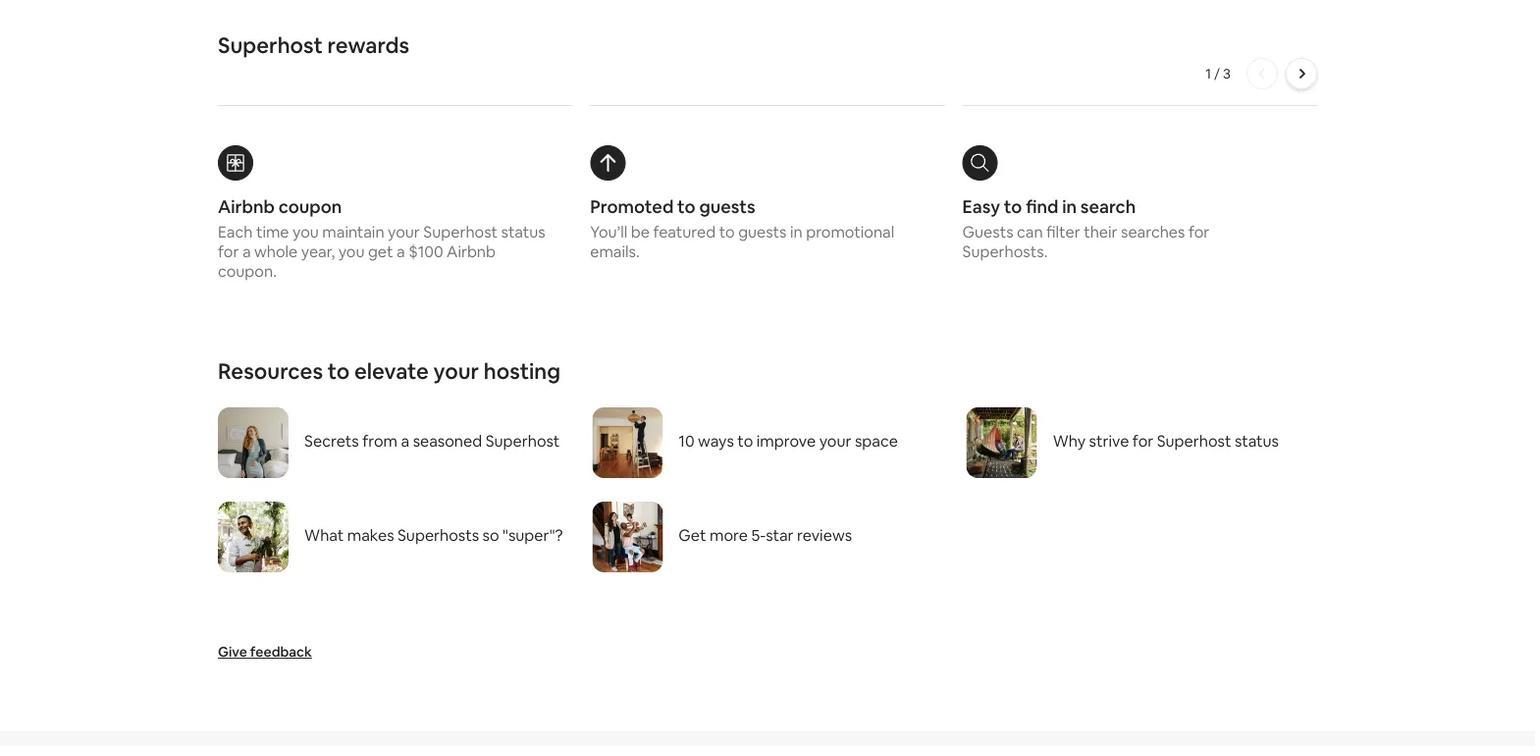 Task type: describe. For each thing, give the bounding box(es) containing it.
0 vertical spatial guests
[[699, 195, 756, 218]]

you'll
[[590, 221, 628, 242]]

makes
[[347, 525, 394, 545]]

airbnb coupon each time you maintain your superhost status for a whole year, you get a $100 airbnb coupon.
[[218, 195, 545, 281]]

improve
[[757, 430, 816, 451]]

$100
[[409, 241, 443, 261]]

coupon.
[[218, 261, 277, 281]]

to right featured
[[719, 221, 735, 242]]

secrets
[[304, 430, 359, 451]]

can
[[1017, 221, 1043, 242]]

so "super"?
[[483, 525, 563, 545]]

star reviews
[[766, 525, 852, 545]]

emails.
[[590, 241, 640, 261]]

be
[[631, 221, 650, 242]]

get more 5-star reviews
[[679, 525, 852, 545]]

more
[[710, 525, 748, 545]]

each
[[218, 221, 253, 242]]

for inside the airbnb coupon each time you maintain your superhost status for a whole year, you get a $100 airbnb coupon.
[[218, 241, 239, 261]]

superhosts
[[398, 525, 479, 545]]

easy to find in search guests can filter their searches for superhosts.
[[963, 195, 1210, 261]]

seasoned superhost
[[413, 430, 560, 451]]

in inside 'promoted to guests you'll be featured to guests in promotional emails.'
[[790, 221, 803, 242]]

why
[[1053, 430, 1086, 451]]

1 horizontal spatial you
[[338, 241, 365, 261]]

a left whole in the left top of the page
[[242, 241, 251, 261]]

filter
[[1047, 221, 1081, 242]]

strive
[[1089, 430, 1129, 451]]

featured
[[653, 221, 716, 242]]

maintain
[[322, 221, 384, 242]]

time
[[256, 221, 289, 242]]

to for search
[[1004, 195, 1022, 218]]

year,
[[301, 241, 335, 261]]

search
[[1081, 195, 1136, 218]]

3
[[1223, 65, 1231, 82]]

a right get
[[397, 241, 405, 261]]

what makes superhosts so "super"?
[[304, 525, 563, 545]]

1 horizontal spatial airbnb
[[447, 241, 496, 261]]

promoted
[[590, 195, 674, 218]]

searches
[[1121, 221, 1185, 242]]

in inside 'easy to find in search guests can filter their searches for superhosts.'
[[1062, 195, 1077, 218]]

from
[[363, 430, 398, 451]]

a inside 'link'
[[401, 430, 410, 451]]

secrets from a seasoned superhost
[[304, 430, 560, 451]]

why strive for superhost status link
[[967, 407, 1318, 478]]



Task type: vqa. For each thing, say whether or not it's contained in the screenshot.
the
no



Task type: locate. For each thing, give the bounding box(es) containing it.
to for be
[[678, 195, 696, 218]]

1 horizontal spatial superhost
[[423, 221, 498, 242]]

0 horizontal spatial you
[[293, 221, 319, 242]]

to for hosting
[[328, 357, 350, 385]]

guests up featured
[[699, 195, 756, 218]]

to right ways
[[738, 430, 753, 451]]

promotional
[[806, 221, 895, 242]]

10 ways to improve your space
[[679, 430, 898, 451]]

coupon
[[278, 195, 342, 218]]

whole
[[254, 241, 298, 261]]

easy
[[963, 195, 1000, 218]]

superhost left rewards
[[218, 31, 323, 59]]

0 vertical spatial superhost
[[218, 31, 323, 59]]

0 vertical spatial in
[[1062, 195, 1077, 218]]

ways
[[698, 430, 734, 451]]

1 horizontal spatial for
[[1133, 430, 1154, 451]]

for left whole in the left top of the page
[[218, 241, 239, 261]]

2 horizontal spatial for
[[1189, 221, 1210, 242]]

1 vertical spatial airbnb
[[447, 241, 496, 261]]

find
[[1026, 195, 1059, 218]]

you down coupon
[[293, 221, 319, 242]]

0 horizontal spatial superhost
[[218, 31, 323, 59]]

0 horizontal spatial in
[[790, 221, 803, 242]]

secrets from a seasoned superhost link
[[218, 407, 569, 478]]

for right searches
[[1189, 221, 1210, 242]]

hosting
[[484, 357, 561, 385]]

superhost
[[218, 31, 323, 59], [423, 221, 498, 242]]

1 / 3
[[1206, 65, 1231, 82]]

a right from
[[401, 430, 410, 451]]

0 horizontal spatial airbnb
[[218, 195, 275, 218]]

promoted to guests you'll be featured to guests in promotional emails.
[[590, 195, 895, 261]]

1 vertical spatial in
[[790, 221, 803, 242]]

get more 5-star reviews link
[[592, 502, 943, 572]]

to left elevate
[[328, 357, 350, 385]]

to up featured
[[678, 195, 696, 218]]

0 vertical spatial airbnb
[[218, 195, 275, 218]]

what makes superhosts so "super"? link
[[218, 502, 569, 572]]

to
[[678, 195, 696, 218], [1004, 195, 1022, 218], [719, 221, 735, 242], [328, 357, 350, 385], [738, 430, 753, 451]]

1 vertical spatial guests
[[738, 221, 787, 242]]

a
[[242, 241, 251, 261], [397, 241, 405, 261], [401, 430, 410, 451]]

you
[[293, 221, 319, 242], [338, 241, 365, 261]]

superhost rewards
[[218, 31, 409, 59]]

0 vertical spatial your
[[388, 221, 420, 242]]

why strive for superhost status
[[1053, 430, 1279, 451]]

for inside 'easy to find in search guests can filter their searches for superhosts.'
[[1189, 221, 1210, 242]]

1 horizontal spatial your
[[434, 357, 479, 385]]

you left get
[[338, 241, 365, 261]]

superhost inside the airbnb coupon each time you maintain your superhost status for a whole year, you get a $100 airbnb coupon.
[[423, 221, 498, 242]]

guests right featured
[[738, 221, 787, 242]]

airbnb right $100
[[447, 241, 496, 261]]

10
[[679, 430, 695, 451]]

your
[[388, 221, 420, 242], [434, 357, 479, 385]]

1 horizontal spatial in
[[1062, 195, 1077, 218]]

get
[[368, 241, 393, 261]]

/
[[1215, 65, 1220, 82]]

your right elevate
[[434, 357, 479, 385]]

10 ways to improve your space link
[[592, 407, 943, 478]]

superhost left the status at the left of the page
[[423, 221, 498, 242]]

their
[[1084, 221, 1118, 242]]

superhost status
[[1157, 430, 1279, 451]]

1 vertical spatial your
[[434, 357, 479, 385]]

0 horizontal spatial your
[[388, 221, 420, 242]]

guests
[[699, 195, 756, 218], [738, 221, 787, 242]]

1
[[1206, 65, 1212, 82]]

for
[[1189, 221, 1210, 242], [218, 241, 239, 261], [1133, 430, 1154, 451]]

resources
[[218, 357, 323, 385]]

for right the "strive"
[[1133, 430, 1154, 451]]

in up filter at the right
[[1062, 195, 1077, 218]]

airbnb up each
[[218, 195, 275, 218]]

5-
[[751, 525, 766, 545]]

in left 'promotional'
[[790, 221, 803, 242]]

0 horizontal spatial for
[[218, 241, 239, 261]]

superhosts.
[[963, 241, 1048, 261]]

guests
[[963, 221, 1014, 242]]

1 vertical spatial superhost
[[423, 221, 498, 242]]

get
[[679, 525, 706, 545]]

your right maintain on the left of the page
[[388, 221, 420, 242]]

airbnb
[[218, 195, 275, 218], [447, 241, 496, 261]]

to inside 'easy to find in search guests can filter their searches for superhosts.'
[[1004, 195, 1022, 218]]

in
[[1062, 195, 1077, 218], [790, 221, 803, 242]]

what
[[304, 525, 344, 545]]

resources to elevate your hosting
[[218, 357, 561, 385]]

to left find
[[1004, 195, 1022, 218]]

rewards
[[327, 31, 409, 59]]

elevate
[[354, 357, 429, 385]]

status
[[501, 221, 545, 242]]

your space
[[819, 430, 898, 451]]

your inside the airbnb coupon each time you maintain your superhost status for a whole year, you get a $100 airbnb coupon.
[[388, 221, 420, 242]]



